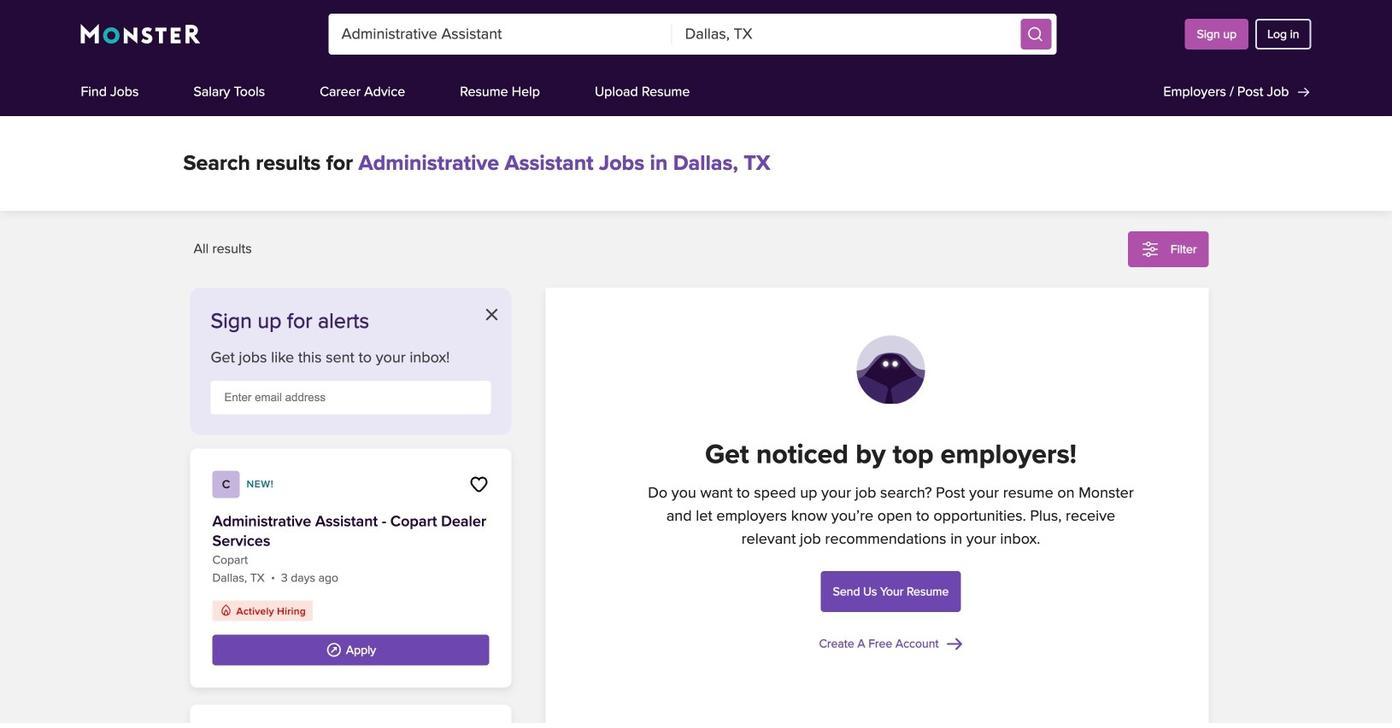 Task type: locate. For each thing, give the bounding box(es) containing it.
monster image
[[81, 24, 201, 44]]

filter image
[[1140, 239, 1161, 260]]

Enter location or "remote" search field
[[672, 14, 1016, 55]]

save this job image
[[469, 475, 489, 495]]

close image
[[486, 309, 498, 321]]

filter image
[[1140, 239, 1161, 260]]



Task type: describe. For each thing, give the bounding box(es) containing it.
search image
[[1027, 26, 1044, 43]]

administrative assistant - copart dealer services at copart element
[[190, 449, 512, 688]]

Search jobs, keywords, companies search field
[[329, 14, 672, 55]]

email address email field
[[211, 381, 491, 415]]



